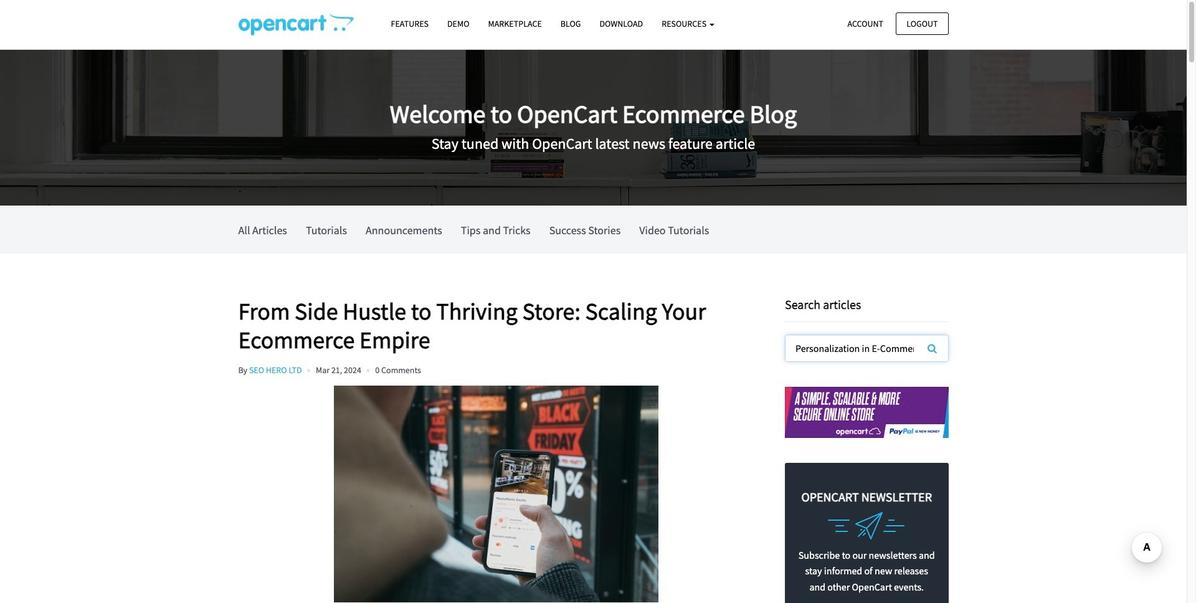 Task type: vqa. For each thing, say whether or not it's contained in the screenshot.
2nd plus square o icon from the top
no



Task type: locate. For each thing, give the bounding box(es) containing it.
None text field
[[786, 335, 948, 362]]

opencart - blog image
[[238, 13, 354, 36]]

search image
[[928, 343, 937, 353]]

from side hustle to thriving store: scaling your ecommerce empire image
[[238, 386, 754, 603]]



